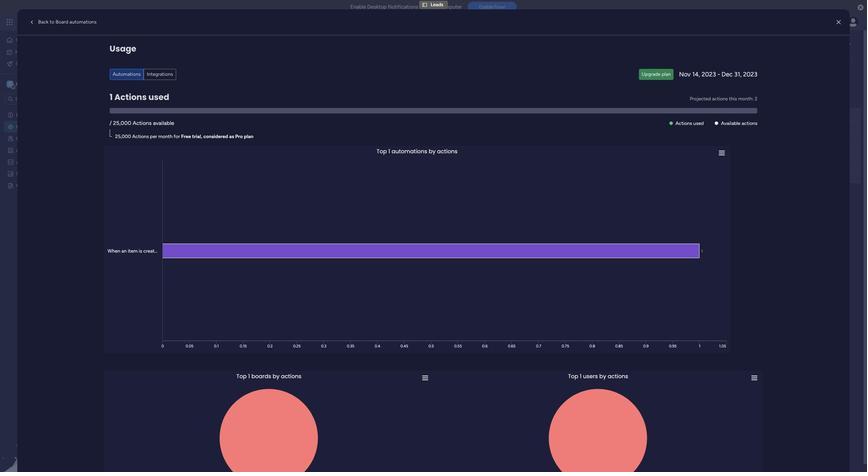 Task type: describe. For each thing, give the bounding box(es) containing it.
monday sales crm
[[31, 18, 83, 26]]

select product image
[[6, 19, 13, 26]]

sales
[[16, 171, 28, 177]]

warren
[[142, 124, 158, 130]]

2 2023 from the left
[[744, 71, 758, 78]]

automations button
[[110, 69, 144, 80]]

elian warren
[[131, 124, 158, 130]]

my work
[[15, 49, 34, 55]]

enable now!
[[479, 4, 506, 10]]

crm inside workspace selection element
[[16, 81, 28, 87]]

home
[[16, 37, 29, 43]]

Email field
[[397, 111, 412, 119]]

Leads field
[[104, 36, 139, 51]]

for
[[174, 134, 180, 140]]

public dashboard image
[[7, 170, 14, 177]]

phone
[[559, 112, 573, 118]]

v2 search image
[[151, 74, 156, 82]]

accounts
[[16, 147, 37, 153]]

lead
[[142, 149, 151, 155]]

Status field
[[255, 111, 273, 119]]

Company field
[[498, 111, 523, 119]]

contacts inside button
[[330, 149, 350, 155]]

see plans button
[[87, 17, 121, 27]]

available actions
[[722, 120, 758, 126]]

2
[[755, 96, 758, 102]]

monday
[[31, 18, 55, 26]]

new lead button
[[105, 72, 132, 83]]

status
[[257, 112, 271, 118]]

mass
[[16, 61, 27, 67]]

considered
[[203, 134, 228, 140]]

title
[[457, 112, 467, 118]]

home button
[[4, 35, 74, 46]]

automations
[[113, 71, 141, 77]]

on
[[420, 4, 427, 10]]

1 2023 from the left
[[702, 71, 716, 78]]

this
[[729, 96, 737, 102]]

activities
[[16, 159, 37, 165]]

-
[[718, 71, 721, 78]]

actions up per
[[133, 120, 152, 127]]

move to contacts
[[311, 149, 350, 155]]

1 vertical spatial 25,000
[[115, 134, 131, 140]]

new inside field
[[119, 97, 133, 106]]

nov
[[680, 71, 691, 78]]

back to board automations button
[[26, 17, 99, 28]]

month:
[[739, 96, 754, 102]]

notifications
[[388, 4, 418, 10]]

see
[[97, 19, 105, 25]]

company
[[500, 112, 521, 118]]

new leads
[[119, 97, 153, 106]]

now!
[[495, 4, 506, 10]]

projected
[[690, 96, 711, 102]]

31,
[[735, 71, 742, 78]]

lottie animation image
[[0, 402, 88, 472]]

plan inside button
[[662, 71, 671, 77]]

actions for projected
[[712, 96, 728, 102]]

started
[[34, 183, 50, 188]]

month
[[158, 134, 173, 140]]

1 horizontal spatial crm
[[71, 18, 83, 26]]

1
[[110, 92, 113, 103]]

actions down the projected
[[676, 120, 693, 126]]

1 actions used
[[110, 92, 169, 103]]

board
[[56, 19, 68, 25]]

leads right on
[[431, 2, 444, 7]]

deals
[[16, 112, 28, 118]]

enable for enable desktop notifications on this computer
[[351, 4, 366, 10]]

leads down plans
[[105, 36, 137, 51]]

leads down deals on the left top of page
[[16, 124, 29, 130]]

/
[[110, 120, 112, 127]]

move
[[311, 149, 323, 155]]

new lead
[[131, 149, 151, 155]]

integrations
[[147, 71, 173, 77]]

christina overa image
[[848, 17, 859, 28]]

leads inside field
[[134, 97, 153, 106]]

0 horizontal spatial contacts
[[16, 135, 36, 141]]

collapse board header image
[[846, 57, 852, 62]]

new lead inside button
[[108, 75, 130, 81]]



Task type: vqa. For each thing, say whether or not it's contained in the screenshot.
Mass Email Tracking
yes



Task type: locate. For each thing, give the bounding box(es) containing it.
0 vertical spatial to
[[50, 19, 54, 25]]

mass email tracking button
[[4, 58, 74, 69]]

my
[[15, 49, 22, 55]]

1 horizontal spatial to
[[324, 149, 328, 155]]

lead
[[119, 75, 130, 81], [174, 112, 184, 117], [264, 136, 275, 142], [142, 137, 153, 143], [264, 149, 275, 155]]

contacts
[[16, 135, 36, 141], [330, 149, 350, 155]]

list box containing deals
[[0, 108, 88, 285]]

available
[[722, 120, 741, 126]]

to right the move
[[324, 149, 328, 155]]

plan
[[662, 71, 671, 77], [244, 134, 254, 140]]

see plans
[[97, 19, 118, 25]]

Search field
[[156, 73, 177, 83]]

trial,
[[192, 134, 202, 140]]

used down the projected
[[694, 120, 704, 126]]

actions right available
[[742, 120, 758, 126]]

1 vertical spatial contacts
[[330, 149, 350, 155]]

1 horizontal spatial contacts
[[330, 149, 350, 155]]

lead inside button
[[119, 75, 130, 81]]

projected actions this month: 2
[[690, 96, 758, 102]]

1 vertical spatial crm
[[16, 81, 28, 87]]

desktop
[[367, 4, 387, 10]]

2023
[[702, 71, 716, 78], [744, 71, 758, 78]]

automations
[[69, 19, 97, 25]]

upgrade
[[642, 71, 661, 77]]

enable left the now!
[[479, 4, 494, 10]]

available
[[153, 120, 174, 127]]

angle down image
[[136, 75, 139, 81]]

actions
[[712, 96, 728, 102], [742, 120, 758, 126]]

dashboard
[[29, 171, 52, 177]]

actions for available
[[742, 120, 758, 126]]

sort desc image
[[178, 106, 181, 111]]

getting
[[16, 183, 33, 188]]

sales
[[56, 18, 70, 26]]

1 horizontal spatial used
[[694, 120, 704, 126]]

back to board automations
[[38, 19, 97, 25]]

my work button
[[4, 47, 74, 58]]

lottie animation element
[[0, 402, 88, 472]]

integrations button
[[144, 69, 176, 80]]

contacts up accounts
[[16, 135, 36, 141]]

Search in workspace field
[[15, 95, 58, 103]]

dapulse close image
[[858, 4, 864, 11]]

to inside move to contacts button
[[324, 149, 328, 155]]

0 vertical spatial contacts
[[16, 135, 36, 141]]

1 vertical spatial actions
[[742, 120, 758, 126]]

new inside button
[[108, 75, 118, 81]]

new
[[108, 75, 118, 81], [119, 97, 133, 106], [253, 136, 263, 142], [131, 137, 141, 143], [253, 149, 263, 155], [131, 149, 141, 155]]

25,000 actions per month for free trial, considered as pro plan
[[115, 134, 254, 140]]

1 vertical spatial used
[[694, 120, 704, 126]]

option
[[0, 109, 88, 110]]

1 horizontal spatial enable
[[479, 4, 494, 10]]

Create a contact field
[[310, 111, 350, 119]]

plan right upgrade
[[662, 71, 671, 77]]

25,000 right /
[[113, 120, 131, 127]]

list box
[[0, 108, 88, 285]]

actions left this
[[712, 96, 728, 102]]

create
[[312, 112, 327, 118]]

computer
[[439, 4, 462, 10]]

enable inside enable now! button
[[479, 4, 494, 10]]

to inside back to board automations button
[[50, 19, 54, 25]]

Phone field
[[557, 111, 574, 119]]

0 horizontal spatial crm
[[16, 81, 28, 87]]

0 horizontal spatial to
[[50, 19, 54, 25]]

0 horizontal spatial plan
[[244, 134, 254, 140]]

0 horizontal spatial enable
[[351, 4, 366, 10]]

elian
[[131, 124, 141, 130]]

/ 25,000 actions available
[[110, 120, 174, 127]]

2023 left the '-' at right top
[[702, 71, 716, 78]]

actions
[[114, 92, 147, 103], [133, 120, 152, 127], [676, 120, 693, 126], [132, 134, 149, 140]]

14,
[[693, 71, 701, 78]]

sales dashboard
[[16, 171, 52, 177]]

per
[[150, 134, 157, 140]]

0 horizontal spatial actions
[[712, 96, 728, 102]]

create a contact
[[312, 112, 348, 118]]

plans
[[106, 19, 118, 25]]

enable left desktop
[[351, 4, 366, 10]]

enable desktop notifications on this computer
[[351, 4, 462, 10]]

contact
[[331, 112, 348, 118]]

to right back
[[50, 19, 54, 25]]

email
[[399, 112, 411, 118]]

tracking
[[41, 61, 58, 67]]

actions right 1
[[114, 92, 147, 103]]

mass email tracking
[[16, 61, 58, 67]]

free
[[181, 134, 191, 140]]

used down v2 search image
[[148, 92, 169, 103]]

0 horizontal spatial 2023
[[702, 71, 716, 78]]

work
[[23, 49, 34, 55]]

move to contacts button
[[308, 147, 352, 157]]

upgrade plan
[[642, 71, 671, 77]]

workspace image
[[7, 80, 14, 88]]

used
[[148, 92, 169, 103], [694, 120, 704, 126]]

pro
[[235, 134, 243, 140]]

plan right pro
[[244, 134, 254, 140]]

25,000
[[113, 120, 131, 127], [115, 134, 131, 140]]

crm
[[71, 18, 83, 26], [16, 81, 28, 87]]

workspace selection element
[[7, 80, 29, 89]]

New Leads field
[[117, 97, 155, 106]]

leads up / 25,000 actions available
[[134, 97, 153, 106]]

c
[[8, 81, 12, 87]]

0 vertical spatial used
[[148, 92, 169, 103]]

enable
[[351, 4, 366, 10], [479, 4, 494, 10]]

actions used
[[676, 120, 704, 126]]

1 vertical spatial plan
[[244, 134, 254, 140]]

crm right workspace icon
[[16, 81, 28, 87]]

group
[[110, 69, 176, 80]]

to
[[50, 19, 54, 25], [324, 149, 328, 155]]

contacts right the move
[[330, 149, 350, 155]]

leads
[[431, 2, 444, 7], [105, 36, 137, 51], [134, 97, 153, 106], [16, 124, 29, 130]]

1 horizontal spatial 2023
[[744, 71, 758, 78]]

this
[[428, 4, 437, 10]]

enable for enable now!
[[479, 4, 494, 10]]

1 horizontal spatial actions
[[742, 120, 758, 126]]

dec
[[722, 71, 733, 78]]

1 vertical spatial to
[[324, 149, 328, 155]]

0 vertical spatial 25,000
[[113, 120, 131, 127]]

Title field
[[455, 111, 468, 119]]

a
[[328, 112, 330, 118]]

as
[[229, 134, 234, 140]]

2023 right 31, in the right of the page
[[744, 71, 758, 78]]

0 horizontal spatial used
[[148, 92, 169, 103]]

actions down elian warren
[[132, 134, 149, 140]]

25,000 down elian
[[115, 134, 131, 140]]

0 vertical spatial plan
[[662, 71, 671, 77]]

getting started
[[16, 183, 50, 188]]

usage
[[110, 43, 136, 54]]

group containing automations
[[110, 69, 176, 80]]

0 vertical spatial crm
[[71, 18, 83, 26]]

public board image
[[7, 182, 14, 189]]

to for move
[[324, 149, 328, 155]]

0 vertical spatial actions
[[712, 96, 728, 102]]

upgrade plan button
[[639, 69, 674, 80]]

back
[[38, 19, 49, 25]]

1 horizontal spatial plan
[[662, 71, 671, 77]]

crm right sales
[[71, 18, 83, 26]]

enable now! button
[[468, 2, 517, 12]]

nov 14, 2023 - dec 31, 2023
[[680, 71, 758, 78]]

new lead
[[108, 75, 130, 81], [253, 136, 275, 142], [131, 137, 153, 143], [253, 149, 275, 155]]

email
[[28, 61, 40, 67]]

to for back
[[50, 19, 54, 25]]



